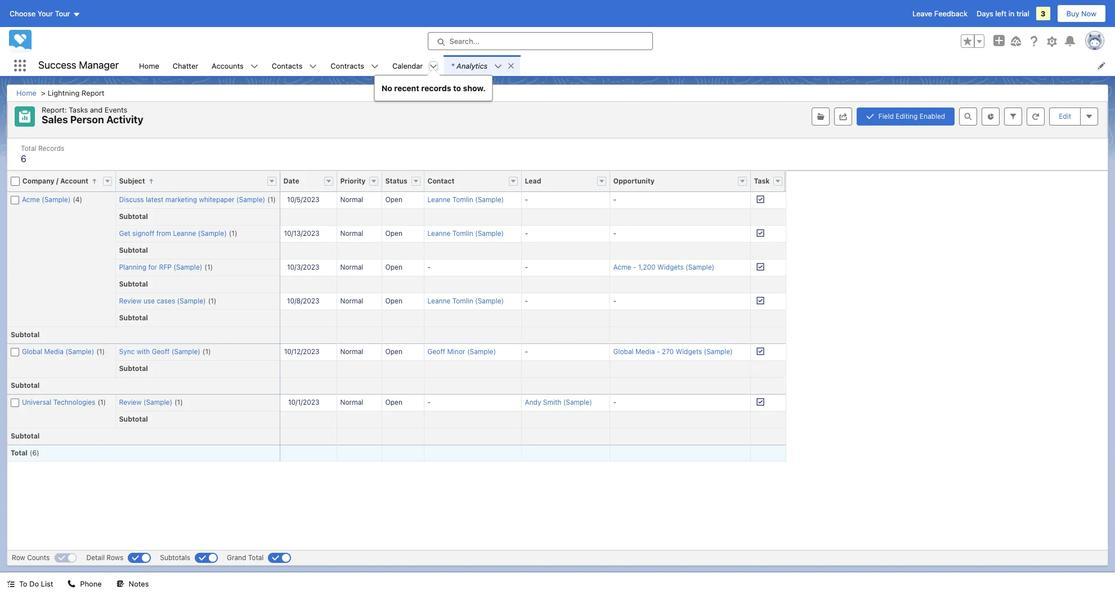Task type: describe. For each thing, give the bounding box(es) containing it.
text default image inside to do list button
[[7, 580, 15, 588]]

home
[[139, 61, 159, 70]]

list
[[41, 579, 53, 588]]

analytics
[[457, 61, 488, 70]]

phone
[[80, 579, 102, 588]]

text default image inside contacts list item
[[309, 62, 317, 70]]

3
[[1041, 9, 1046, 18]]

success manager
[[38, 59, 119, 71]]

leave feedback
[[913, 9, 968, 18]]

text default image inside no recent records to show. list item
[[430, 62, 438, 70]]

*
[[451, 61, 455, 70]]

calendar link
[[386, 55, 430, 76]]

to do list
[[19, 579, 53, 588]]

recent
[[394, 83, 420, 93]]

accounts list item
[[205, 55, 265, 76]]

chatter link
[[166, 55, 205, 76]]

success
[[38, 59, 76, 71]]

no
[[382, 83, 392, 93]]

no recent records to show. list item
[[374, 55, 493, 101]]

feedback
[[935, 9, 968, 18]]

text default image inside notes button
[[116, 580, 124, 588]]

contacts
[[272, 61, 303, 70]]

home link
[[132, 55, 166, 76]]

days left in trial
[[977, 9, 1030, 18]]

notes button
[[110, 573, 156, 595]]

list item containing *
[[444, 55, 520, 76]]

days
[[977, 9, 994, 18]]

to do list button
[[0, 573, 60, 595]]

choose
[[10, 9, 36, 18]]

contacts link
[[265, 55, 309, 76]]

calendar
[[392, 61, 423, 70]]

contracts list item
[[324, 55, 386, 76]]

show.
[[463, 83, 486, 93]]

contracts link
[[324, 55, 371, 76]]

no recent records to show. link
[[375, 78, 493, 98]]

to
[[19, 579, 27, 588]]

search...
[[450, 37, 480, 46]]

chatter
[[173, 61, 198, 70]]



Task type: locate. For each thing, give the bounding box(es) containing it.
no recent records to show.
[[382, 83, 486, 93]]

text default image inside phone button
[[68, 580, 76, 588]]

do
[[29, 579, 39, 588]]

accounts link
[[205, 55, 250, 76]]

text default image left phone in the bottom of the page
[[68, 580, 76, 588]]

text default image inside the contracts list item
[[371, 62, 379, 70]]

text default image down search... button
[[508, 62, 515, 70]]

no recent records to show. list
[[132, 55, 1116, 101]]

your
[[38, 9, 53, 18]]

phone button
[[61, 573, 108, 595]]

contracts
[[331, 61, 364, 70]]

manager
[[79, 59, 119, 71]]

list item
[[444, 55, 520, 76]]

contacts list item
[[265, 55, 324, 76]]

text default image right accounts
[[250, 62, 258, 70]]

now
[[1082, 9, 1097, 18]]

records
[[421, 83, 451, 93]]

text default image inside accounts list item
[[250, 62, 258, 70]]

in
[[1009, 9, 1015, 18]]

search... button
[[428, 32, 653, 50]]

text default image right contracts
[[371, 62, 379, 70]]

leave feedback link
[[913, 9, 968, 18]]

text default image left "*"
[[430, 62, 438, 70]]

text default image right contacts
[[309, 62, 317, 70]]

tour
[[55, 9, 70, 18]]

trial
[[1017, 9, 1030, 18]]

text default image
[[508, 62, 515, 70], [250, 62, 258, 70], [371, 62, 379, 70], [68, 580, 76, 588]]

buy now button
[[1057, 5, 1107, 23]]

accounts
[[212, 61, 244, 70]]

left
[[996, 9, 1007, 18]]

choose your tour
[[10, 9, 70, 18]]

text default image left notes
[[116, 580, 124, 588]]

text default image left to
[[7, 580, 15, 588]]

notes
[[129, 579, 149, 588]]

text default image
[[309, 62, 317, 70], [430, 62, 438, 70], [495, 62, 502, 70], [7, 580, 15, 588], [116, 580, 124, 588]]

text default image inside list item
[[508, 62, 515, 70]]

to
[[453, 83, 461, 93]]

choose your tour button
[[9, 5, 81, 23]]

buy now
[[1067, 9, 1097, 18]]

leave
[[913, 9, 933, 18]]

text default image right analytics
[[495, 62, 502, 70]]

* analytics
[[451, 61, 488, 70]]

group
[[961, 34, 985, 48]]

buy
[[1067, 9, 1080, 18]]



Task type: vqa. For each thing, say whether or not it's contained in the screenshot.
Choose Your Tour
yes



